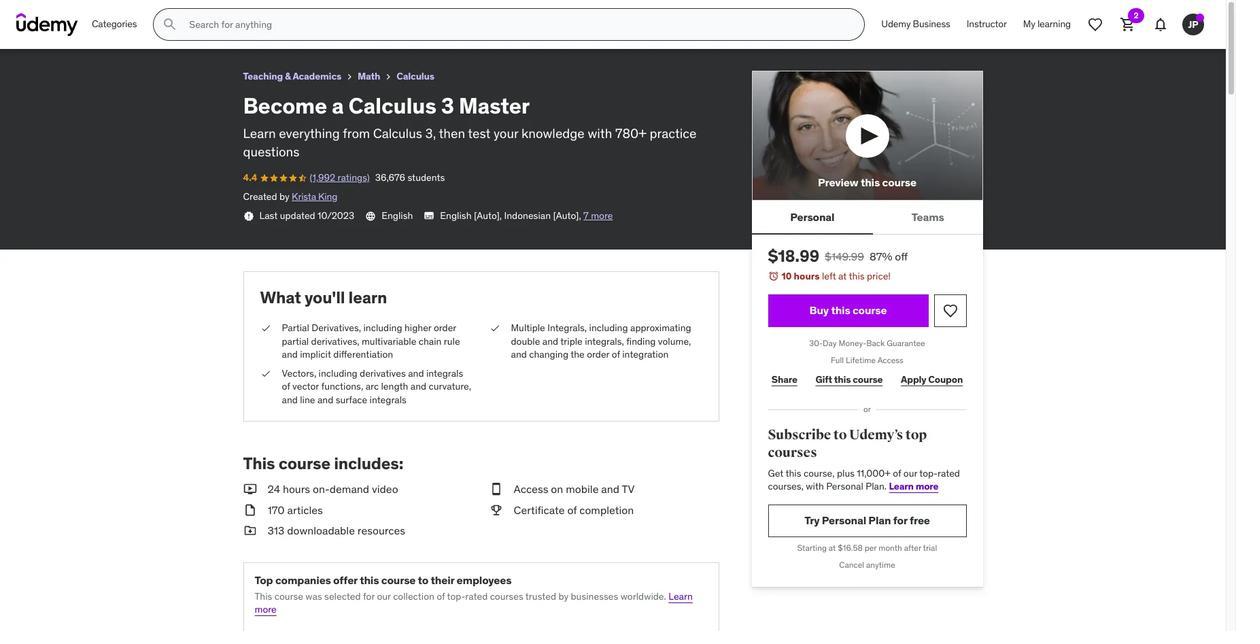Task type: vqa. For each thing, say whether or not it's contained in the screenshot.
80%
no



Task type: describe. For each thing, give the bounding box(es) containing it.
0 horizontal spatial students
[[139, 23, 176, 36]]

this for buy
[[832, 304, 851, 317]]

course up teams
[[883, 176, 917, 189]]

articles
[[287, 503, 323, 517]]

30-
[[810, 338, 823, 348]]

try
[[805, 514, 820, 527]]

0 horizontal spatial integrals
[[370, 394, 407, 406]]

30-day money-back guarantee full lifetime access
[[810, 338, 926, 365]]

to inside subscribe to udemy's top courses
[[834, 427, 847, 444]]

try personal plan for free
[[805, 514, 931, 527]]

0 horizontal spatial top-
[[447, 590, 466, 603]]

calculus link
[[397, 68, 435, 85]]

wishlist image
[[943, 303, 959, 319]]

plan
[[869, 514, 891, 527]]

with inside 'get this course, plus 11,000+ of our top-rated courses, with personal plan.'
[[806, 480, 824, 493]]

get this course, plus 11,000+ of our top-rated courses, with personal plan.
[[768, 467, 961, 493]]

personal inside 'get this course, plus 11,000+ of our top-rated courses, with personal plan.'
[[827, 480, 864, 493]]

integrals,
[[548, 322, 587, 334]]

apply
[[901, 374, 927, 386]]

this for gift
[[835, 374, 851, 386]]

course language image
[[365, 211, 376, 221]]

personal inside button
[[791, 210, 835, 224]]

master for become a calculus 3 master
[[120, 6, 156, 20]]

try personal plan for free link
[[768, 505, 967, 537]]

hours for 10
[[794, 270, 820, 282]]

course down lifetime
[[853, 374, 883, 386]]

jp
[[1189, 18, 1199, 30]]

at inside the starting at $16.58 per month after trial cancel anytime
[[829, 543, 836, 553]]

full
[[831, 355, 844, 365]]

integration
[[623, 348, 669, 361]]

teaching
[[243, 70, 283, 82]]

master for become a calculus 3 master learn everything from calculus 3, then test your knowledge with 780+ practice questions
[[459, 92, 530, 120]]

this course includes:
[[243, 453, 404, 474]]

notifications image
[[1153, 16, 1169, 33]]

and inside partial derivatives, including higher order partial derivatives, multivariable chain rule and implicit differentiation
[[282, 348, 298, 361]]

gift
[[816, 374, 833, 386]]

1 vertical spatial students
[[408, 172, 445, 184]]

learn for top companies offer this course to their employees
[[669, 590, 693, 603]]

higher
[[405, 322, 432, 334]]

of down access on mobile and tv
[[568, 503, 577, 517]]

0 horizontal spatial 36,676 students
[[106, 23, 176, 36]]

line
[[300, 394, 315, 406]]

of inside multiple integrals, including approximating double and triple integrals, finding volume, and changing the order of integration
[[612, 348, 620, 361]]

become a calculus 3 master
[[11, 6, 156, 20]]

Search for anything text field
[[187, 13, 849, 36]]

learn more link for top companies offer this course to their employees
[[255, 590, 693, 616]]

including for multivariable
[[364, 322, 402, 334]]

become for become a calculus 3 master learn everything from calculus 3, then test your knowledge with 780+ practice questions
[[243, 92, 327, 120]]

closed captions image
[[424, 210, 435, 221]]

subscribe
[[768, 427, 831, 444]]

[auto]
[[553, 209, 579, 221]]

starting
[[798, 543, 827, 553]]

implicit
[[300, 348, 331, 361]]

&
[[285, 70, 291, 82]]

this course was selected for our collection of top-rated courses trusted by businesses worldwide.
[[255, 590, 667, 603]]

plus
[[837, 467, 855, 479]]

price!
[[867, 270, 891, 282]]

of inside 'get this course, plus 11,000+ of our top-rated courses, with personal plan.'
[[893, 467, 902, 479]]

this for preview
[[861, 176, 880, 189]]

plan.
[[866, 480, 887, 493]]

courses,
[[768, 480, 804, 493]]

0 horizontal spatial (1,992
[[41, 23, 66, 36]]

course up collection on the bottom of page
[[381, 574, 416, 587]]

tv
[[622, 483, 635, 496]]

my learning
[[1024, 18, 1071, 30]]

businesses
[[571, 590, 619, 603]]

changing
[[529, 348, 569, 361]]

10
[[782, 270, 792, 282]]

1 horizontal spatial 4.4
[[243, 172, 257, 184]]

1 vertical spatial (1,992 ratings)
[[310, 172, 370, 184]]

and left tv
[[602, 483, 620, 496]]

mobile
[[566, 483, 599, 496]]

categories
[[92, 18, 137, 30]]

on-
[[313, 483, 330, 496]]

0 vertical spatial ratings)
[[69, 23, 101, 36]]

starting at $16.58 per month after trial cancel anytime
[[798, 543, 938, 570]]

math
[[358, 70, 380, 82]]

and left line
[[282, 394, 298, 406]]

24
[[268, 483, 280, 496]]

small image for 313
[[243, 523, 257, 538]]

preview this course button
[[752, 71, 983, 201]]

volume,
[[658, 335, 691, 347]]

0 horizontal spatial (1,992 ratings)
[[41, 23, 101, 36]]

course up back
[[853, 304, 887, 317]]

0 horizontal spatial 4.4
[[11, 23, 25, 36]]

a for become a calculus 3 master learn everything from calculus 3, then test your knowledge with 780+ practice questions
[[332, 92, 344, 120]]

vectors,
[[282, 367, 317, 379]]

$149.99
[[825, 250, 865, 263]]

tab list containing personal
[[752, 201, 983, 235]]

on
[[551, 483, 564, 496]]

double
[[511, 335, 540, 347]]

and right length
[[411, 381, 427, 393]]

0 vertical spatial xsmall image
[[344, 71, 355, 82]]

xsmall image for last updated 10/2023
[[243, 211, 254, 221]]

includes:
[[334, 453, 404, 474]]

chain
[[419, 335, 442, 347]]

derivatives
[[360, 367, 406, 379]]

1 vertical spatial for
[[363, 590, 375, 603]]

updated
[[280, 209, 315, 221]]

everything
[[279, 125, 340, 142]]

including for integrals,
[[590, 322, 628, 334]]

off
[[896, 250, 908, 263]]

left
[[822, 270, 837, 282]]

order inside partial derivatives, including higher order partial derivatives, multivariable chain rule and implicit differentiation
[[434, 322, 457, 334]]

back
[[867, 338, 885, 348]]

this left price!
[[849, 270, 865, 282]]

knowledge
[[522, 125, 585, 142]]

top
[[906, 427, 927, 444]]

learn inside become a calculus 3 master learn everything from calculus 3, then test your knowledge with 780+ practice questions
[[243, 125, 276, 142]]

last
[[260, 209, 278, 221]]

2 vertical spatial personal
[[822, 514, 867, 527]]

7
[[584, 209, 589, 221]]

completion
[[580, 503, 634, 517]]

trial
[[924, 543, 938, 553]]

1 vertical spatial 36,676 students
[[375, 172, 445, 184]]

0 vertical spatial 36,676
[[106, 23, 136, 36]]

you have alerts image
[[1197, 14, 1205, 22]]

after
[[905, 543, 922, 553]]

this for get
[[786, 467, 802, 479]]

trusted
[[526, 590, 557, 603]]

170 articles
[[268, 503, 323, 517]]

0 horizontal spatial courses
[[490, 590, 524, 603]]

certificate
[[514, 503, 565, 517]]

xsmall image for multiple integrals, including approximating double and triple integrals, finding volume, and changing the order of integration
[[489, 322, 500, 335]]

you'll
[[305, 287, 345, 308]]

finding
[[627, 335, 656, 347]]

teaching & academics
[[243, 70, 342, 82]]

curvature,
[[429, 381, 472, 393]]

and up length
[[408, 367, 424, 379]]

gift this course
[[816, 374, 883, 386]]

multiple
[[511, 322, 545, 334]]

3 for become a calculus 3 master
[[111, 6, 118, 20]]

preview
[[818, 176, 859, 189]]

companies
[[275, 574, 331, 587]]

from
[[343, 125, 370, 142]]

xsmall image for vectors, including derivatives and integrals of vector functions, arc length and curvature, and line and surface integrals
[[260, 367, 271, 381]]

anytime
[[867, 560, 896, 570]]

approximating
[[631, 322, 692, 334]]

categories button
[[84, 8, 145, 41]]

learn
[[349, 287, 387, 308]]

1 vertical spatial xsmall image
[[260, 322, 271, 335]]

including inside vectors, including derivatives and integrals of vector functions, arc length and curvature, and line and surface integrals
[[319, 367, 358, 379]]

per
[[865, 543, 877, 553]]

math link
[[358, 68, 380, 85]]

$16.58
[[838, 543, 863, 553]]

rated inside 'get this course, plus 11,000+ of our top-rated courses, with personal plan.'
[[938, 467, 961, 479]]

alarm image
[[768, 271, 779, 282]]

of down their
[[437, 590, 445, 603]]



Task type: locate. For each thing, give the bounding box(es) containing it.
0 vertical spatial learn
[[243, 125, 276, 142]]

with left the '780+'
[[588, 125, 613, 142]]

xsmall image left multiple
[[489, 322, 500, 335]]

1 horizontal spatial learn more
[[890, 480, 939, 493]]

1 vertical spatial learn
[[890, 480, 914, 493]]

0 horizontal spatial rated
[[466, 590, 488, 603]]

for down the top companies offer this course to their employees
[[363, 590, 375, 603]]

1 english from the left
[[382, 209, 413, 221]]

1 horizontal spatial more
[[591, 209, 613, 221]]

english [auto], indonesian [auto] , 7 more
[[440, 209, 613, 221]]

hours right 10 at right
[[794, 270, 820, 282]]

questions
[[243, 143, 300, 160]]

1 vertical spatial ratings)
[[338, 172, 370, 184]]

1 vertical spatial with
[[806, 480, 824, 493]]

personal up $16.58
[[822, 514, 867, 527]]

0 vertical spatial 4.4
[[11, 23, 25, 36]]

course,
[[804, 467, 835, 479]]

0 horizontal spatial become
[[11, 6, 53, 20]]

1 vertical spatial this
[[255, 590, 272, 603]]

and down double at the left of page
[[511, 348, 527, 361]]

0 vertical spatial with
[[588, 125, 613, 142]]

at left $16.58
[[829, 543, 836, 553]]

learn more down employees
[[255, 590, 693, 616]]

1 vertical spatial rated
[[466, 590, 488, 603]]

more for top companies offer this course to their employees
[[255, 604, 277, 616]]

students right categories
[[139, 23, 176, 36]]

offer
[[333, 574, 358, 587]]

,
[[579, 209, 581, 221]]

0 horizontal spatial by
[[280, 190, 290, 203]]

academics
[[293, 70, 342, 82]]

integrals
[[426, 367, 463, 379], [370, 394, 407, 406]]

1 vertical spatial our
[[377, 590, 391, 603]]

(1,992 up king
[[310, 172, 336, 184]]

and
[[543, 335, 559, 347], [282, 348, 298, 361], [511, 348, 527, 361], [408, 367, 424, 379], [411, 381, 427, 393], [282, 394, 298, 406], [318, 394, 334, 406], [602, 483, 620, 496]]

1 horizontal spatial integrals
[[426, 367, 463, 379]]

more down the top
[[255, 604, 277, 616]]

1 horizontal spatial (1,992 ratings)
[[310, 172, 370, 184]]

xsmall image left math link
[[344, 71, 355, 82]]

small image
[[489, 482, 503, 497], [489, 503, 503, 518]]

2 vertical spatial more
[[255, 604, 277, 616]]

1 horizontal spatial rated
[[938, 467, 961, 479]]

this right gift at the right bottom of the page
[[835, 374, 851, 386]]

personal down preview
[[791, 210, 835, 224]]

3 small image from the top
[[243, 523, 257, 538]]

2 small image from the top
[[489, 503, 503, 518]]

of down integrals,
[[612, 348, 620, 361]]

ratings) up 10/2023 on the left top of the page
[[338, 172, 370, 184]]

access
[[878, 355, 904, 365], [514, 483, 549, 496]]

1 vertical spatial (1,992
[[310, 172, 336, 184]]

36,676 down become a calculus 3 master
[[106, 23, 136, 36]]

1 vertical spatial to
[[418, 574, 429, 587]]

0 horizontal spatial at
[[829, 543, 836, 553]]

what
[[260, 287, 301, 308]]

master left submit search icon
[[120, 6, 156, 20]]

1 vertical spatial master
[[459, 92, 530, 120]]

integrals down length
[[370, 394, 407, 406]]

0 vertical spatial order
[[434, 322, 457, 334]]

this right buy at the right
[[832, 304, 851, 317]]

more for subscribe to udemy's top courses
[[916, 480, 939, 493]]

created by krista king
[[243, 190, 338, 203]]

our down the top companies offer this course to their employees
[[377, 590, 391, 603]]

0 horizontal spatial order
[[434, 322, 457, 334]]

access up certificate
[[514, 483, 549, 496]]

this up courses,
[[786, 467, 802, 479]]

1 vertical spatial become
[[243, 92, 327, 120]]

0 vertical spatial master
[[120, 6, 156, 20]]

small image left on in the bottom left of the page
[[489, 482, 503, 497]]

triple
[[561, 335, 583, 347]]

derivatives,
[[311, 335, 360, 347]]

0 horizontal spatial learn more
[[255, 590, 693, 616]]

1 vertical spatial learn more
[[255, 590, 693, 616]]

1 horizontal spatial english
[[440, 209, 472, 221]]

top- down top
[[920, 467, 938, 479]]

2 vertical spatial learn
[[669, 590, 693, 603]]

small image left certificate
[[489, 503, 503, 518]]

what you'll learn
[[260, 287, 387, 308]]

vectors, including derivatives and integrals of vector functions, arc length and curvature, and line and surface integrals
[[282, 367, 472, 406]]

1 horizontal spatial 36,676
[[375, 172, 405, 184]]

1 horizontal spatial master
[[459, 92, 530, 120]]

1 vertical spatial 36,676
[[375, 172, 405, 184]]

0 vertical spatial more
[[591, 209, 613, 221]]

krista king link
[[292, 190, 338, 203]]

udemy image
[[16, 13, 78, 36]]

1 horizontal spatial for
[[894, 514, 908, 527]]

1 horizontal spatial hours
[[794, 270, 820, 282]]

demand
[[330, 483, 369, 496]]

1 horizontal spatial top-
[[920, 467, 938, 479]]

0 horizontal spatial ratings)
[[69, 23, 101, 36]]

1 horizontal spatial students
[[408, 172, 445, 184]]

small image left 170
[[243, 503, 257, 518]]

udemy business
[[882, 18, 951, 30]]

small image for 24
[[243, 482, 257, 497]]

0 vertical spatial (1,992
[[41, 23, 66, 36]]

learn more link down employees
[[255, 590, 693, 616]]

with inside become a calculus 3 master learn everything from calculus 3, then test your knowledge with 780+ practice questions
[[588, 125, 613, 142]]

0 vertical spatial (1,992 ratings)
[[41, 23, 101, 36]]

learn more link for subscribe to udemy's top courses
[[890, 480, 939, 493]]

including up integrals,
[[590, 322, 628, 334]]

780+
[[616, 125, 647, 142]]

0 vertical spatial rated
[[938, 467, 961, 479]]

1 vertical spatial at
[[829, 543, 836, 553]]

learn more
[[890, 480, 939, 493], [255, 590, 693, 616]]

students up closed captions icon
[[408, 172, 445, 184]]

ratings) down become a calculus 3 master
[[69, 23, 101, 36]]

gift this course link
[[812, 366, 887, 394]]

more right 7 at the top left
[[591, 209, 613, 221]]

0 horizontal spatial to
[[418, 574, 429, 587]]

ratings)
[[69, 23, 101, 36], [338, 172, 370, 184]]

video
[[372, 483, 398, 496]]

wishlist image
[[1088, 16, 1104, 33]]

xsmall image left vectors, at bottom left
[[260, 367, 271, 381]]

1 vertical spatial order
[[587, 348, 610, 361]]

0 vertical spatial small image
[[489, 482, 503, 497]]

3 inside become a calculus 3 master learn everything from calculus 3, then test your knowledge with 780+ practice questions
[[441, 92, 454, 120]]

0 horizontal spatial more
[[255, 604, 277, 616]]

$18.99
[[768, 246, 820, 267]]

0 vertical spatial to
[[834, 427, 847, 444]]

for inside try personal plan for free link
[[894, 514, 908, 527]]

1 horizontal spatial with
[[806, 480, 824, 493]]

2 small image from the top
[[243, 503, 257, 518]]

more up free on the bottom of page
[[916, 480, 939, 493]]

instructor
[[967, 18, 1007, 30]]

this right offer
[[360, 574, 379, 587]]

1 vertical spatial small image
[[489, 503, 503, 518]]

top- inside 'get this course, plus 11,000+ of our top-rated courses, with personal plan.'
[[920, 467, 938, 479]]

created
[[243, 190, 277, 203]]

english right closed captions icon
[[440, 209, 472, 221]]

1 small image from the top
[[243, 482, 257, 497]]

learn more link up free on the bottom of page
[[890, 480, 939, 493]]

xsmall image
[[383, 71, 394, 82], [243, 211, 254, 221], [489, 322, 500, 335], [260, 367, 271, 381]]

(1,992 down become a calculus 3 master
[[41, 23, 66, 36]]

udemy's
[[850, 427, 904, 444]]

1 vertical spatial small image
[[243, 503, 257, 518]]

4.4 up created
[[243, 172, 257, 184]]

1 horizontal spatial including
[[364, 322, 402, 334]]

master inside become a calculus 3 master learn everything from calculus 3, then test your knowledge with 780+ practice questions
[[459, 92, 530, 120]]

to up collection on the bottom of page
[[418, 574, 429, 587]]

a left categories
[[56, 6, 62, 20]]

11,000+
[[857, 467, 891, 479]]

english
[[382, 209, 413, 221], [440, 209, 472, 221]]

with
[[588, 125, 613, 142], [806, 480, 824, 493]]

master
[[120, 6, 156, 20], [459, 92, 530, 120]]

0 horizontal spatial master
[[120, 6, 156, 20]]

small image
[[243, 482, 257, 497], [243, 503, 257, 518], [243, 523, 257, 538]]

3 left submit search icon
[[111, 6, 118, 20]]

0 horizontal spatial 3
[[111, 6, 118, 20]]

a for become a calculus 3 master
[[56, 6, 62, 20]]

with down course,
[[806, 480, 824, 493]]

courses down subscribe
[[768, 444, 817, 461]]

learn more for top companies offer this course to their employees
[[255, 590, 693, 616]]

0 vertical spatial become
[[11, 6, 53, 20]]

0 horizontal spatial access
[[514, 483, 549, 496]]

a
[[56, 6, 62, 20], [332, 92, 344, 120]]

1 horizontal spatial by
[[559, 590, 569, 603]]

arc
[[366, 381, 379, 393]]

xsmall image right math link
[[383, 71, 394, 82]]

(1,992 ratings) up king
[[310, 172, 370, 184]]

3 for become a calculus 3 master learn everything from calculus 3, then test your knowledge with 780+ practice questions
[[441, 92, 454, 120]]

this inside 'get this course, plus 11,000+ of our top-rated courses, with personal plan.'
[[786, 467, 802, 479]]

and down partial
[[282, 348, 298, 361]]

become for become a calculus 3 master
[[11, 6, 53, 20]]

1 horizontal spatial xsmall image
[[344, 71, 355, 82]]

apply coupon
[[901, 374, 963, 386]]

courses inside subscribe to udemy's top courses
[[768, 444, 817, 461]]

(1,992 ratings) down become a calculus 3 master
[[41, 23, 101, 36]]

access down back
[[878, 355, 904, 365]]

and up changing
[[543, 335, 559, 347]]

english for english
[[382, 209, 413, 221]]

access inside 30-day money-back guarantee full lifetime access
[[878, 355, 904, 365]]

udemy business link
[[874, 8, 959, 41]]

36,676 students down become a calculus 3 master
[[106, 23, 176, 36]]

of inside vectors, including derivatives and integrals of vector functions, arc length and curvature, and line and surface integrals
[[282, 381, 290, 393]]

this right preview
[[861, 176, 880, 189]]

1 vertical spatial 3
[[441, 92, 454, 120]]

xsmall image left last
[[243, 211, 254, 221]]

0 horizontal spatial learn
[[243, 125, 276, 142]]

4.4 down become a calculus 3 master
[[11, 23, 25, 36]]

learn more link
[[890, 480, 939, 493], [255, 590, 693, 616]]

for
[[894, 514, 908, 527], [363, 590, 375, 603]]

practice
[[650, 125, 697, 142]]

including up functions,
[[319, 367, 358, 379]]

king
[[318, 190, 338, 203]]

1 vertical spatial top-
[[447, 590, 466, 603]]

hours
[[794, 270, 820, 282], [283, 483, 310, 496]]

learn for subscribe to udemy's top courses
[[890, 480, 914, 493]]

to left udemy's
[[834, 427, 847, 444]]

0 horizontal spatial xsmall image
[[260, 322, 271, 335]]

teams
[[912, 210, 945, 224]]

become inside become a calculus 3 master learn everything from calculus 3, then test your knowledge with 780+ practice questions
[[243, 92, 327, 120]]

learn right worldwide.
[[669, 590, 693, 603]]

their
[[431, 574, 455, 587]]

hours up "170 articles"
[[283, 483, 310, 496]]

collection
[[393, 590, 435, 603]]

including up multivariable
[[364, 322, 402, 334]]

our right 11,000+
[[904, 467, 918, 479]]

this for this course was selected for our collection of top-rated courses trusted by businesses worldwide.
[[255, 590, 272, 603]]

order up rule
[[434, 322, 457, 334]]

3 up then
[[441, 92, 454, 120]]

by left krista
[[280, 190, 290, 203]]

certificate of completion
[[514, 503, 634, 517]]

36,676 students up closed captions icon
[[375, 172, 445, 184]]

0 horizontal spatial including
[[319, 367, 358, 379]]

0 horizontal spatial learn more link
[[255, 590, 693, 616]]

master up your on the top
[[459, 92, 530, 120]]

of down vectors, at bottom left
[[282, 381, 290, 393]]

this
[[243, 453, 275, 474], [255, 590, 272, 603]]

a up the from at the top of page
[[332, 92, 344, 120]]

derivatives,
[[312, 322, 361, 334]]

0 vertical spatial by
[[280, 190, 290, 203]]

at right left
[[839, 270, 847, 282]]

1 horizontal spatial a
[[332, 92, 344, 120]]

and right line
[[318, 394, 334, 406]]

multivariable
[[362, 335, 417, 347]]

learn right plan.
[[890, 480, 914, 493]]

1 horizontal spatial at
[[839, 270, 847, 282]]

(1,992 ratings)
[[41, 23, 101, 36], [310, 172, 370, 184]]

small image for 170
[[243, 503, 257, 518]]

of right 11,000+
[[893, 467, 902, 479]]

7 more button
[[584, 209, 613, 223]]

0 horizontal spatial for
[[363, 590, 375, 603]]

tab list
[[752, 201, 983, 235]]

this up 24
[[243, 453, 275, 474]]

(1,992
[[41, 23, 66, 36], [310, 172, 336, 184]]

top companies offer this course to their employees
[[255, 574, 512, 587]]

small image for access
[[489, 482, 503, 497]]

small image left 313
[[243, 523, 257, 538]]

small image for certificate
[[489, 503, 503, 518]]

english right course language image
[[382, 209, 413, 221]]

courses down employees
[[490, 590, 524, 603]]

0 vertical spatial learn more
[[890, 480, 939, 493]]

1 horizontal spatial become
[[243, 92, 327, 120]]

1 vertical spatial personal
[[827, 480, 864, 493]]

36,676 up course language image
[[375, 172, 405, 184]]

personal down plus
[[827, 480, 864, 493]]

learn more up free on the bottom of page
[[890, 480, 939, 493]]

1 vertical spatial access
[[514, 483, 549, 496]]

3,
[[426, 125, 436, 142]]

order inside multiple integrals, including approximating double and triple integrals, finding volume, and changing the order of integration
[[587, 348, 610, 361]]

personal
[[791, 210, 835, 224], [827, 480, 864, 493], [822, 514, 867, 527]]

2 horizontal spatial including
[[590, 322, 628, 334]]

share
[[772, 374, 798, 386]]

english for english [auto], indonesian [auto] , 7 more
[[440, 209, 472, 221]]

0 vertical spatial for
[[894, 514, 908, 527]]

small image left 24
[[243, 482, 257, 497]]

36,676 students
[[106, 23, 176, 36], [375, 172, 445, 184]]

10 hours left at this price!
[[782, 270, 891, 282]]

course down the companies
[[275, 590, 303, 603]]

1 horizontal spatial 3
[[441, 92, 454, 120]]

apply coupon button
[[898, 366, 967, 394]]

business
[[913, 18, 951, 30]]

more inside "learn more"
[[255, 604, 277, 616]]

by right trusted
[[559, 590, 569, 603]]

learn more for subscribe to udemy's top courses
[[890, 480, 939, 493]]

0 horizontal spatial hours
[[283, 483, 310, 496]]

including inside partial derivatives, including higher order partial derivatives, multivariable chain rule and implicit differentiation
[[364, 322, 402, 334]]

xsmall image
[[344, 71, 355, 82], [260, 322, 271, 335]]

multiple integrals, including approximating double and triple integrals, finding volume, and changing the order of integration
[[511, 322, 692, 361]]

including
[[364, 322, 402, 334], [590, 322, 628, 334], [319, 367, 358, 379]]

1 vertical spatial integrals
[[370, 394, 407, 406]]

0 vertical spatial small image
[[243, 482, 257, 497]]

for left free on the bottom of page
[[894, 514, 908, 527]]

1 vertical spatial a
[[332, 92, 344, 120]]

0 horizontal spatial 36,676
[[106, 23, 136, 36]]

integrals,
[[585, 335, 624, 347]]

1 vertical spatial more
[[916, 480, 939, 493]]

hours for 24
[[283, 483, 310, 496]]

a inside become a calculus 3 master learn everything from calculus 3, then test your knowledge with 780+ practice questions
[[332, 92, 344, 120]]

1 small image from the top
[[489, 482, 503, 497]]

2 english from the left
[[440, 209, 472, 221]]

partial
[[282, 322, 309, 334]]

integrals up curvature,
[[426, 367, 463, 379]]

buy
[[810, 304, 829, 317]]

order down integrals,
[[587, 348, 610, 361]]

24 hours on-demand video
[[268, 483, 398, 496]]

length
[[381, 381, 408, 393]]

$18.99 $149.99 87% off
[[768, 246, 908, 267]]

0 vertical spatial students
[[139, 23, 176, 36]]

course up on-
[[279, 453, 331, 474]]

0 vertical spatial access
[[878, 355, 904, 365]]

including inside multiple integrals, including approximating double and triple integrals, finding volume, and changing the order of integration
[[590, 322, 628, 334]]

more
[[591, 209, 613, 221], [916, 480, 939, 493], [255, 604, 277, 616]]

become
[[11, 6, 53, 20], [243, 92, 327, 120]]

1 vertical spatial by
[[559, 590, 569, 603]]

36,676
[[106, 23, 136, 36], [375, 172, 405, 184]]

our inside 'get this course, plus 11,000+ of our top-rated courses, with personal plan.'
[[904, 467, 918, 479]]

personal button
[[752, 201, 874, 234]]

this down the top
[[255, 590, 272, 603]]

shopping cart with 2 items image
[[1120, 16, 1137, 33]]

become a calculus 3 master learn everything from calculus 3, then test your knowledge with 780+ practice questions
[[243, 92, 697, 160]]

313 downloadable resources
[[268, 524, 406, 537]]

day
[[823, 338, 837, 348]]

1 horizontal spatial order
[[587, 348, 610, 361]]

0 vertical spatial hours
[[794, 270, 820, 282]]

learn up 'questions'
[[243, 125, 276, 142]]

this for this course includes:
[[243, 453, 275, 474]]

students
[[139, 23, 176, 36], [408, 172, 445, 184]]

rule
[[444, 335, 460, 347]]

1 horizontal spatial courses
[[768, 444, 817, 461]]

0 horizontal spatial with
[[588, 125, 613, 142]]

submit search image
[[162, 16, 178, 33]]

instructor link
[[959, 8, 1016, 41]]

xsmall image left partial
[[260, 322, 271, 335]]

1 horizontal spatial ratings)
[[338, 172, 370, 184]]

then
[[439, 125, 465, 142]]

top- down their
[[447, 590, 466, 603]]

courses
[[768, 444, 817, 461], [490, 590, 524, 603]]

my learning link
[[1016, 8, 1080, 41]]



